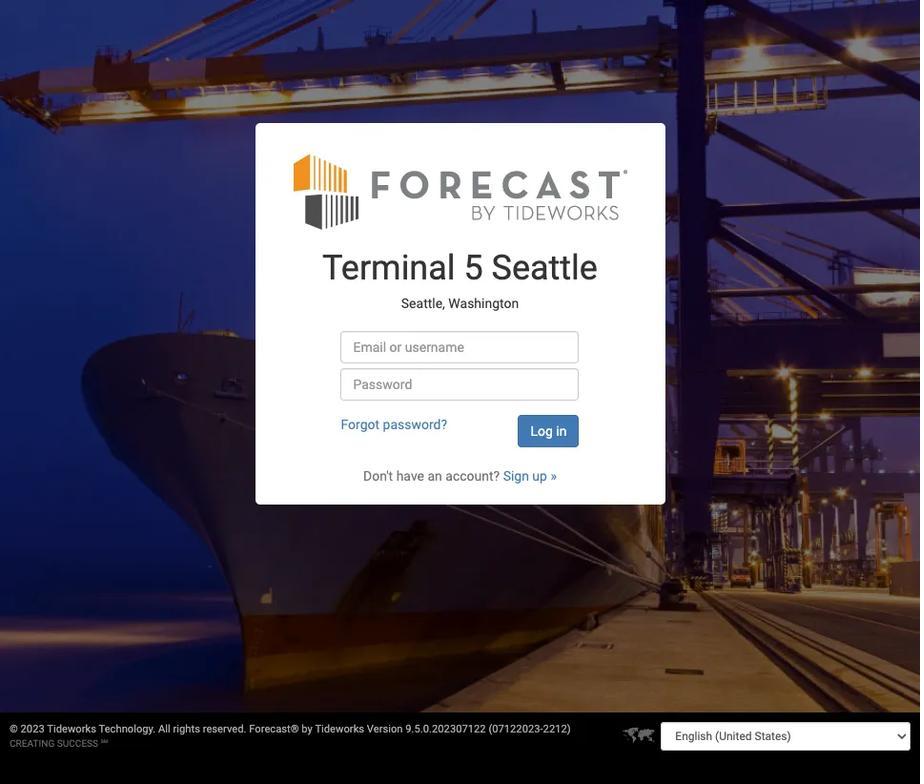 Task type: locate. For each thing, give the bounding box(es) containing it.
log
[[531, 423, 553, 439]]

reserved.
[[203, 723, 247, 735]]

rights
[[173, 723, 200, 735]]

sign up » link
[[503, 468, 557, 483]]

washington
[[449, 296, 519, 311]]

creating
[[10, 738, 55, 749]]

0 horizontal spatial tideworks
[[47, 723, 96, 735]]

2212)
[[543, 723, 571, 735]]

forgot password? link
[[341, 417, 447, 432]]

terminal 5 seattle seattle, washington
[[322, 248, 598, 311]]

1 horizontal spatial tideworks
[[315, 723, 364, 735]]

have
[[396, 468, 424, 483]]

technology.
[[99, 723, 156, 735]]

(07122023-
[[489, 723, 543, 735]]

an
[[428, 468, 442, 483]]

forecast® by tideworks image
[[293, 151, 627, 231]]

success
[[57, 738, 98, 749]]

tideworks right by
[[315, 723, 364, 735]]

password?
[[383, 417, 447, 432]]

sign
[[503, 468, 529, 483]]

by
[[302, 723, 313, 735]]

©
[[10, 723, 18, 735]]

Email or username text field
[[341, 331, 579, 363]]

forecast®
[[249, 723, 299, 735]]

»
[[551, 468, 557, 483]]

seattle
[[492, 248, 598, 288]]

tideworks
[[47, 723, 96, 735], [315, 723, 364, 735]]

© 2023 tideworks technology. all rights reserved. forecast® by tideworks version 9.5.0.202307122 (07122023-2212) creating success ℠
[[10, 723, 571, 749]]

1 tideworks from the left
[[47, 723, 96, 735]]

don't have an account? sign up »
[[363, 468, 557, 483]]

℠
[[101, 738, 108, 749]]

in
[[556, 423, 567, 439]]

5
[[464, 248, 483, 288]]

tideworks up success
[[47, 723, 96, 735]]



Task type: describe. For each thing, give the bounding box(es) containing it.
account?
[[446, 468, 500, 483]]

2023
[[21, 723, 45, 735]]

forgot password? log in
[[341, 417, 567, 439]]

2 tideworks from the left
[[315, 723, 364, 735]]

seattle,
[[401, 296, 445, 311]]

up
[[533, 468, 547, 483]]

9.5.0.202307122
[[406, 723, 486, 735]]

log in button
[[518, 415, 579, 447]]

forgot
[[341, 417, 380, 432]]

all
[[158, 723, 171, 735]]

don't
[[363, 468, 393, 483]]

Password password field
[[341, 368, 579, 400]]

terminal
[[322, 248, 456, 288]]

version
[[367, 723, 403, 735]]



